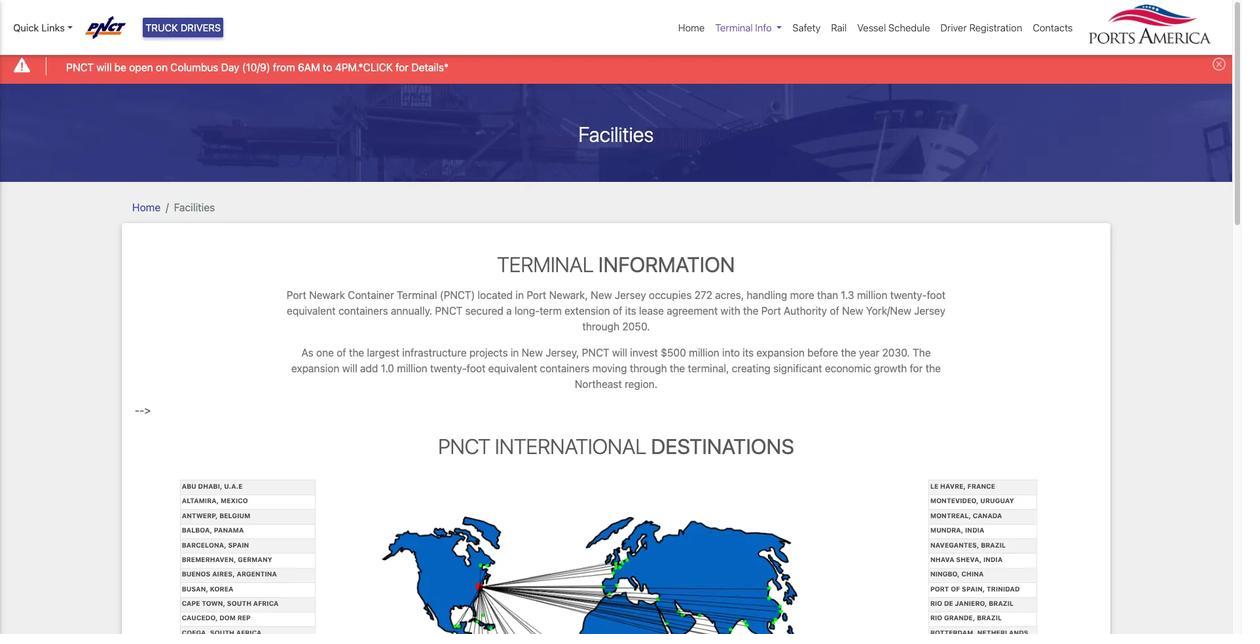 Task type: describe. For each thing, give the bounding box(es) containing it.
1 horizontal spatial million
[[689, 347, 719, 359]]

long-
[[515, 305, 540, 317]]

1 horizontal spatial will
[[342, 363, 357, 375]]

terminal inside port newark container terminal (pnct) located in port newark, new jersey occupies 272 acres, handling more than 1.3 million twenty-foot equivalent containers annually. pnct secured a long-term extension of its lease agreement with the port authority of new york/new jersey through 2050.
[[397, 289, 437, 301]]

into
[[722, 347, 740, 359]]

creating
[[732, 363, 771, 375]]

jersey,
[[546, 347, 579, 359]]

foot inside as one of the largest infrastructure projects in new jersey, pnct will invest $500 million into its expansion before the year 2030. the expansion will add 1.0 million twenty-foot equivalent containers moving through the terminal, creating significant economic growth for the northeast region.
[[467, 363, 486, 375]]

montevideo, uruguay
[[930, 497, 1014, 505]]

of down than
[[830, 305, 839, 317]]

rail link
[[826, 15, 852, 40]]

south
[[227, 600, 251, 608]]

for inside alert
[[396, 61, 409, 73]]

2 vertical spatial brazil
[[977, 615, 1002, 622]]

africa
[[253, 600, 279, 608]]

be
[[114, 61, 126, 73]]

rep
[[237, 615, 251, 622]]

de
[[944, 600, 953, 608]]

buenos aires, argentina
[[182, 571, 277, 578]]

new inside as one of the largest infrastructure projects in new jersey, pnct will invest $500 million into its expansion before the year 2030. the expansion will add 1.0 million twenty-foot equivalent containers moving through the terminal, creating significant economic growth for the northeast region.
[[522, 347, 543, 359]]

1 - from the left
[[135, 405, 140, 416]]

le havre, france
[[930, 483, 995, 490]]

antwerp, belgium
[[182, 512, 250, 520]]

largest
[[367, 347, 399, 359]]

economic
[[825, 363, 871, 375]]

northeast
[[575, 378, 622, 390]]

(pnct)
[[440, 289, 475, 301]]

foot inside port newark container terminal (pnct) located in port newark, new jersey occupies 272 acres, handling more than 1.3 million twenty-foot equivalent containers annually. pnct secured a long-term extension of its lease agreement with the port authority of new york/new jersey through 2050.
[[927, 289, 946, 301]]

located
[[478, 289, 513, 301]]

$500
[[661, 347, 686, 359]]

port up long-
[[527, 289, 546, 301]]

truck drivers link
[[143, 18, 223, 38]]

handling
[[747, 289, 787, 301]]

more
[[790, 289, 814, 301]]

growth
[[874, 363, 907, 375]]

infrastructure
[[402, 347, 467, 359]]

belgium
[[219, 512, 250, 520]]

moving
[[592, 363, 627, 375]]

nhava
[[930, 556, 954, 564]]

pnct will be open on columbus day (10/9) from 6am to 4pm.*click for details* link
[[66, 59, 449, 75]]

drivers
[[181, 22, 221, 33]]

vessel schedule link
[[852, 15, 935, 40]]

1.3
[[841, 289, 854, 301]]

terminal for terminal info
[[715, 22, 753, 33]]

mexico
[[221, 497, 248, 505]]

the up economic
[[841, 347, 856, 359]]

0 horizontal spatial facilities
[[174, 201, 215, 213]]

town,
[[202, 600, 225, 608]]

terminal information
[[497, 252, 735, 277]]

driver
[[941, 22, 967, 33]]

million inside port newark container terminal (pnct) located in port newark, new jersey occupies 272 acres, handling more than 1.3 million twenty-foot equivalent containers annually. pnct secured a long-term extension of its lease agreement with the port authority of new york/new jersey through 2050.
[[857, 289, 888, 301]]

contacts
[[1033, 22, 1073, 33]]

links
[[41, 22, 65, 33]]

bremerhaven, germany
[[182, 556, 272, 564]]

occupies
[[649, 289, 692, 301]]

abu dhabi, u.a.e
[[182, 483, 243, 490]]

acres,
[[715, 289, 744, 301]]

in inside as one of the largest infrastructure projects in new jersey, pnct will invest $500 million into its expansion before the year 2030. the expansion will add 1.0 million twenty-foot equivalent containers moving through the terminal, creating significant economic growth for the northeast region.
[[511, 347, 519, 359]]

of inside as one of the largest infrastructure projects in new jersey, pnct will invest $500 million into its expansion before the year 2030. the expansion will add 1.0 million twenty-foot equivalent containers moving through the terminal, creating significant economic growth for the northeast region.
[[337, 347, 346, 359]]

2 - from the left
[[140, 405, 144, 416]]

the
[[913, 347, 931, 359]]

through inside port newark container terminal (pnct) located in port newark, new jersey occupies 272 acres, handling more than 1.3 million twenty-foot equivalent containers annually. pnct secured a long-term extension of its lease agreement with the port authority of new york/new jersey through 2050.
[[582, 321, 620, 333]]

0 vertical spatial expansion
[[757, 347, 805, 359]]

through inside as one of the largest infrastructure projects in new jersey, pnct will invest $500 million into its expansion before the year 2030. the expansion will add 1.0 million twenty-foot equivalent containers moving through the terminal, creating significant economic growth for the northeast region.
[[630, 363, 667, 375]]

montreal,
[[930, 512, 971, 520]]

extension
[[565, 305, 610, 317]]

container
[[348, 289, 394, 301]]

rio de janiero, brazil
[[930, 600, 1014, 608]]

rio grande, brazil
[[930, 615, 1002, 622]]

1 horizontal spatial new
[[591, 289, 612, 301]]

0 vertical spatial facilities
[[579, 122, 654, 146]]

newark,
[[549, 289, 588, 301]]

pnct will be open on columbus day (10/9) from 6am to 4pm.*click for details* alert
[[0, 48, 1232, 84]]

272
[[694, 289, 712, 301]]

rail
[[831, 22, 847, 33]]

sheva,
[[956, 556, 982, 564]]

busan,
[[182, 585, 208, 593]]

as
[[301, 347, 313, 359]]

caucedo, dom rep
[[182, 615, 251, 622]]

caucedo,
[[182, 615, 218, 622]]

one
[[316, 347, 334, 359]]

as one of the largest infrastructure projects in new jersey, pnct will invest $500 million into its expansion before the year 2030. the expansion will add 1.0 million twenty-foot equivalent containers moving through the terminal, creating significant economic growth for the northeast region.
[[291, 347, 941, 390]]

a
[[506, 305, 512, 317]]

annually.
[[391, 305, 432, 317]]

day
[[221, 61, 239, 73]]

containers inside port newark container terminal (pnct) located in port newark, new jersey occupies 272 acres, handling more than 1.3 million twenty-foot equivalent containers annually. pnct secured a long-term extension of its lease agreement with the port authority of new york/new jersey through 2050.
[[338, 305, 388, 317]]

truck drivers
[[145, 22, 221, 33]]

buenos
[[182, 571, 210, 578]]

busan, korea
[[182, 585, 233, 593]]

le
[[930, 483, 939, 490]]

rio for rio grande, brazil
[[930, 615, 942, 622]]

year
[[859, 347, 879, 359]]

quick
[[13, 22, 39, 33]]

destinations
[[651, 434, 794, 459]]

antwerp,
[[182, 512, 218, 520]]

containers inside as one of the largest infrastructure projects in new jersey, pnct will invest $500 million into its expansion before the year 2030. the expansion will add 1.0 million twenty-foot equivalent containers moving through the terminal, creating significant economic growth for the northeast region.
[[540, 363, 590, 375]]

for inside as one of the largest infrastructure projects in new jersey, pnct will invest $500 million into its expansion before the year 2030. the expansion will add 1.0 million twenty-foot equivalent containers moving through the terminal, creating significant economic growth for the northeast region.
[[910, 363, 923, 375]]

secured
[[465, 305, 504, 317]]

port down "ningbo,"
[[930, 585, 949, 593]]

columbus
[[170, 61, 218, 73]]

to
[[323, 61, 332, 73]]

dhabi,
[[198, 483, 222, 490]]

0 vertical spatial brazil
[[981, 541, 1006, 549]]

0 vertical spatial india
[[965, 527, 984, 534]]

france
[[968, 483, 995, 490]]

canada
[[973, 512, 1002, 520]]

contacts link
[[1028, 15, 1078, 40]]

safety
[[793, 22, 821, 33]]

quick links link
[[13, 20, 72, 35]]

from
[[273, 61, 295, 73]]

1 horizontal spatial home link
[[673, 15, 710, 40]]

equivalent inside port newark container terminal (pnct) located in port newark, new jersey occupies 272 acres, handling more than 1.3 million twenty-foot equivalent containers annually. pnct secured a long-term extension of its lease agreement with the port authority of new york/new jersey through 2050.
[[287, 305, 336, 317]]

2 horizontal spatial new
[[842, 305, 863, 317]]

on
[[156, 61, 168, 73]]

region.
[[625, 378, 658, 390]]

u.a.e
[[224, 483, 243, 490]]



Task type: vqa. For each thing, say whether or not it's contained in the screenshot.
left not
no



Task type: locate. For each thing, give the bounding box(es) containing it.
altamira, mexico
[[182, 497, 248, 505]]

new left jersey,
[[522, 347, 543, 359]]

1 horizontal spatial foot
[[927, 289, 946, 301]]

new down 1.3
[[842, 305, 863, 317]]

china
[[961, 571, 984, 578]]

0 vertical spatial twenty-
[[890, 289, 927, 301]]

0 horizontal spatial will
[[96, 61, 112, 73]]

its inside as one of the largest infrastructure projects in new jersey, pnct will invest $500 million into its expansion before the year 2030. the expansion will add 1.0 million twenty-foot equivalent containers moving through the terminal, creating significant economic growth for the northeast region.
[[743, 347, 754, 359]]

mundra, india
[[930, 527, 984, 534]]

1 vertical spatial home link
[[132, 201, 161, 213]]

1 vertical spatial brazil
[[989, 600, 1014, 608]]

in inside port newark container terminal (pnct) located in port newark, new jersey occupies 272 acres, handling more than 1.3 million twenty-foot equivalent containers annually. pnct secured a long-term extension of its lease agreement with the port authority of new york/new jersey through 2050.
[[516, 289, 524, 301]]

0 horizontal spatial foot
[[467, 363, 486, 375]]

new up extension
[[591, 289, 612, 301]]

india up navegantes, brazil
[[965, 527, 984, 534]]

2050.
[[622, 321, 650, 333]]

twenty- inside as one of the largest infrastructure projects in new jersey, pnct will invest $500 million into its expansion before the year 2030. the expansion will add 1.0 million twenty-foot equivalent containers moving through the terminal, creating significant economic growth for the northeast region.
[[430, 363, 467, 375]]

0 vertical spatial foot
[[927, 289, 946, 301]]

will left "add"
[[342, 363, 357, 375]]

newark
[[309, 289, 345, 301]]

1 vertical spatial will
[[612, 347, 627, 359]]

1 vertical spatial for
[[910, 363, 923, 375]]

0 vertical spatial its
[[625, 305, 636, 317]]

terminal left info
[[715, 22, 753, 33]]

for left details*
[[396, 61, 409, 73]]

in up long-
[[516, 289, 524, 301]]

1 rio from the top
[[930, 600, 942, 608]]

barcelona,
[[182, 541, 226, 549]]

nhava sheva, india
[[930, 556, 1003, 564]]

with
[[721, 305, 740, 317]]

in
[[516, 289, 524, 301], [511, 347, 519, 359]]

1 vertical spatial through
[[630, 363, 667, 375]]

terminal
[[715, 22, 753, 33], [497, 252, 594, 277], [397, 289, 437, 301]]

0 horizontal spatial new
[[522, 347, 543, 359]]

trinidad
[[987, 585, 1020, 593]]

bremerhaven,
[[182, 556, 236, 564]]

pnct inside port newark container terminal (pnct) located in port newark, new jersey occupies 272 acres, handling more than 1.3 million twenty-foot equivalent containers annually. pnct secured a long-term extension of its lease agreement with the port authority of new york/new jersey through 2050.
[[435, 305, 463, 317]]

0 vertical spatial for
[[396, 61, 409, 73]]

-->
[[135, 405, 151, 416]]

1 horizontal spatial containers
[[540, 363, 590, 375]]

2 horizontal spatial will
[[612, 347, 627, 359]]

twenty- down infrastructure
[[430, 363, 467, 375]]

of down ningbo, china
[[951, 585, 960, 593]]

through down extension
[[582, 321, 620, 333]]

terminal up the "annually."
[[397, 289, 437, 301]]

equivalent down newark
[[287, 305, 336, 317]]

2 horizontal spatial terminal
[[715, 22, 753, 33]]

million up the terminal,
[[689, 347, 719, 359]]

1 vertical spatial equivalent
[[488, 363, 537, 375]]

1 vertical spatial jersey
[[914, 305, 946, 317]]

will left be
[[96, 61, 112, 73]]

havre,
[[940, 483, 966, 490]]

will inside pnct will be open on columbus day (10/9) from 6am to 4pm.*click for details* link
[[96, 61, 112, 73]]

0 horizontal spatial containers
[[338, 305, 388, 317]]

1 horizontal spatial home
[[678, 22, 705, 33]]

expansion up significant
[[757, 347, 805, 359]]

1 horizontal spatial its
[[743, 347, 754, 359]]

quick links
[[13, 22, 65, 33]]

1 vertical spatial containers
[[540, 363, 590, 375]]

germany
[[238, 556, 272, 564]]

will up the moving
[[612, 347, 627, 359]]

spain,
[[962, 585, 985, 593]]

the down $500
[[670, 363, 685, 375]]

significant
[[773, 363, 822, 375]]

1 vertical spatial india
[[983, 556, 1003, 564]]

information
[[598, 252, 735, 277]]

india right sheva,
[[983, 556, 1003, 564]]

the right with
[[743, 305, 759, 317]]

navegantes,
[[930, 541, 979, 549]]

port left newark
[[287, 289, 306, 301]]

6am
[[298, 61, 320, 73]]

1 vertical spatial twenty-
[[430, 363, 467, 375]]

brazil up sheva,
[[981, 541, 1006, 549]]

(10/9)
[[242, 61, 270, 73]]

expansion
[[757, 347, 805, 359], [291, 363, 339, 375]]

0 horizontal spatial twenty-
[[430, 363, 467, 375]]

0 vertical spatial in
[[516, 289, 524, 301]]

driver registration
[[941, 22, 1022, 33]]

registration
[[969, 22, 1022, 33]]

details*
[[411, 61, 449, 73]]

pnct
[[66, 61, 94, 73], [435, 305, 463, 317], [582, 347, 609, 359], [438, 434, 491, 459]]

lease
[[639, 305, 664, 317]]

of
[[613, 305, 622, 317], [830, 305, 839, 317], [337, 347, 346, 359], [951, 585, 960, 593]]

1 horizontal spatial jersey
[[914, 305, 946, 317]]

home
[[678, 22, 705, 33], [132, 201, 161, 213]]

authority
[[784, 305, 827, 317]]

barcelona, spain
[[182, 541, 249, 549]]

1 vertical spatial terminal
[[497, 252, 594, 277]]

0 vertical spatial equivalent
[[287, 305, 336, 317]]

jersey right 'york/new'
[[914, 305, 946, 317]]

1 horizontal spatial equivalent
[[488, 363, 537, 375]]

1 vertical spatial home
[[132, 201, 161, 213]]

0 horizontal spatial expansion
[[291, 363, 339, 375]]

the inside port newark container terminal (pnct) located in port newark, new jersey occupies 272 acres, handling more than 1.3 million twenty-foot equivalent containers annually. pnct secured a long-term extension of its lease agreement with the port authority of new york/new jersey through 2050.
[[743, 305, 759, 317]]

international
[[495, 434, 647, 459]]

dom
[[219, 615, 236, 622]]

port down handling
[[761, 305, 781, 317]]

0 horizontal spatial million
[[397, 363, 427, 375]]

0 horizontal spatial terminal
[[397, 289, 437, 301]]

the down "the"
[[926, 363, 941, 375]]

equivalent down projects
[[488, 363, 537, 375]]

pnct international destinations
[[438, 434, 794, 459]]

than
[[817, 289, 838, 301]]

0 horizontal spatial equivalent
[[287, 305, 336, 317]]

foot down projects
[[467, 363, 486, 375]]

2030.
[[882, 347, 910, 359]]

0 vertical spatial home link
[[673, 15, 710, 40]]

million up 'york/new'
[[857, 289, 888, 301]]

cape
[[182, 600, 200, 608]]

0 vertical spatial terminal
[[715, 22, 753, 33]]

port
[[287, 289, 306, 301], [527, 289, 546, 301], [761, 305, 781, 317], [930, 585, 949, 593]]

rio left the grande,
[[930, 615, 942, 622]]

vessel schedule
[[857, 22, 930, 33]]

through down invest
[[630, 363, 667, 375]]

grande,
[[944, 615, 975, 622]]

0 vertical spatial home
[[678, 22, 705, 33]]

before
[[807, 347, 838, 359]]

for
[[396, 61, 409, 73], [910, 363, 923, 375]]

rio for rio de janiero, brazil
[[930, 600, 942, 608]]

0 vertical spatial containers
[[338, 305, 388, 317]]

2 vertical spatial will
[[342, 363, 357, 375]]

aires,
[[212, 571, 235, 578]]

1 vertical spatial new
[[842, 305, 863, 317]]

equivalent
[[287, 305, 336, 317], [488, 363, 537, 375]]

terminal up the newark,
[[497, 252, 594, 277]]

the up "add"
[[349, 347, 364, 359]]

rio left de
[[930, 600, 942, 608]]

0 horizontal spatial jersey
[[615, 289, 646, 301]]

pnct inside pnct will be open on columbus day (10/9) from 6am to 4pm.*click for details* link
[[66, 61, 94, 73]]

twenty- up 'york/new'
[[890, 289, 927, 301]]

through
[[582, 321, 620, 333], [630, 363, 667, 375]]

0 horizontal spatial its
[[625, 305, 636, 317]]

jersey up 'lease'
[[615, 289, 646, 301]]

rail image
[[380, 512, 852, 635]]

truck
[[145, 22, 178, 33]]

ningbo, china
[[930, 571, 984, 578]]

containers down container
[[338, 305, 388, 317]]

>
[[144, 405, 151, 416]]

2 vertical spatial new
[[522, 347, 543, 359]]

pnct inside as one of the largest infrastructure projects in new jersey, pnct will invest $500 million into its expansion before the year 2030. the expansion will add 1.0 million twenty-foot equivalent containers moving through the terminal, creating significant economic growth for the northeast region.
[[582, 347, 609, 359]]

1 vertical spatial foot
[[467, 363, 486, 375]]

million right 1.0
[[397, 363, 427, 375]]

vessel
[[857, 22, 886, 33]]

of right one
[[337, 347, 346, 359]]

in right projects
[[511, 347, 519, 359]]

1 vertical spatial its
[[743, 347, 754, 359]]

close image
[[1213, 58, 1226, 71]]

containers down jersey,
[[540, 363, 590, 375]]

york/new
[[866, 305, 911, 317]]

projects
[[469, 347, 508, 359]]

of up 2050.
[[613, 305, 622, 317]]

-
[[135, 405, 140, 416], [140, 405, 144, 416]]

brazil down rio de janiero, brazil
[[977, 615, 1002, 622]]

uruguay
[[980, 497, 1014, 505]]

1 vertical spatial rio
[[930, 615, 942, 622]]

0 vertical spatial jersey
[[615, 289, 646, 301]]

1 vertical spatial expansion
[[291, 363, 339, 375]]

its up 2050.
[[625, 305, 636, 317]]

0 horizontal spatial home
[[132, 201, 161, 213]]

2 vertical spatial terminal
[[397, 289, 437, 301]]

abu
[[182, 483, 196, 490]]

for down "the"
[[910, 363, 923, 375]]

1 horizontal spatial facilities
[[579, 122, 654, 146]]

1 vertical spatial million
[[689, 347, 719, 359]]

montreal, canada
[[930, 512, 1002, 520]]

expansion down as
[[291, 363, 339, 375]]

2 rio from the top
[[930, 615, 942, 622]]

term
[[540, 305, 562, 317]]

0 vertical spatial new
[[591, 289, 612, 301]]

new
[[591, 289, 612, 301], [842, 305, 863, 317], [522, 347, 543, 359]]

1 horizontal spatial twenty-
[[890, 289, 927, 301]]

equivalent inside as one of the largest infrastructure projects in new jersey, pnct will invest $500 million into its expansion before the year 2030. the expansion will add 1.0 million twenty-foot equivalent containers moving through the terminal, creating significant economic growth for the northeast region.
[[488, 363, 537, 375]]

0 vertical spatial rio
[[930, 600, 942, 608]]

1 horizontal spatial expansion
[[757, 347, 805, 359]]

1 horizontal spatial terminal
[[497, 252, 594, 277]]

2 horizontal spatial million
[[857, 289, 888, 301]]

its inside port newark container terminal (pnct) located in port newark, new jersey occupies 272 acres, handling more than 1.3 million twenty-foot equivalent containers annually. pnct secured a long-term extension of its lease agreement with the port authority of new york/new jersey through 2050.
[[625, 305, 636, 317]]

0 horizontal spatial home link
[[132, 201, 161, 213]]

terminal info link
[[710, 15, 787, 40]]

0 vertical spatial through
[[582, 321, 620, 333]]

its up creating
[[743, 347, 754, 359]]

0 horizontal spatial for
[[396, 61, 409, 73]]

1.0
[[381, 363, 394, 375]]

1 vertical spatial facilities
[[174, 201, 215, 213]]

brazil down trinidad
[[989, 600, 1014, 608]]

twenty- inside port newark container terminal (pnct) located in port newark, new jersey occupies 272 acres, handling more than 1.3 million twenty-foot equivalent containers annually. pnct secured a long-term extension of its lease agreement with the port authority of new york/new jersey through 2050.
[[890, 289, 927, 301]]

foot up "the"
[[927, 289, 946, 301]]

terminal for terminal information
[[497, 252, 594, 277]]

twenty-
[[890, 289, 927, 301], [430, 363, 467, 375]]

0 vertical spatial million
[[857, 289, 888, 301]]

2 vertical spatial million
[[397, 363, 427, 375]]

1 vertical spatial in
[[511, 347, 519, 359]]

0 horizontal spatial through
[[582, 321, 620, 333]]

schedule
[[889, 22, 930, 33]]

0 vertical spatial will
[[96, 61, 112, 73]]

1 horizontal spatial for
[[910, 363, 923, 375]]

safety link
[[787, 15, 826, 40]]

1 horizontal spatial through
[[630, 363, 667, 375]]

containers
[[338, 305, 388, 317], [540, 363, 590, 375]]

port newark container terminal (pnct) located in port newark, new jersey occupies 272 acres, handling more than 1.3 million twenty-foot equivalent containers annually. pnct secured a long-term extension of its lease agreement with the port authority of new york/new jersey through 2050.
[[287, 289, 946, 333]]



